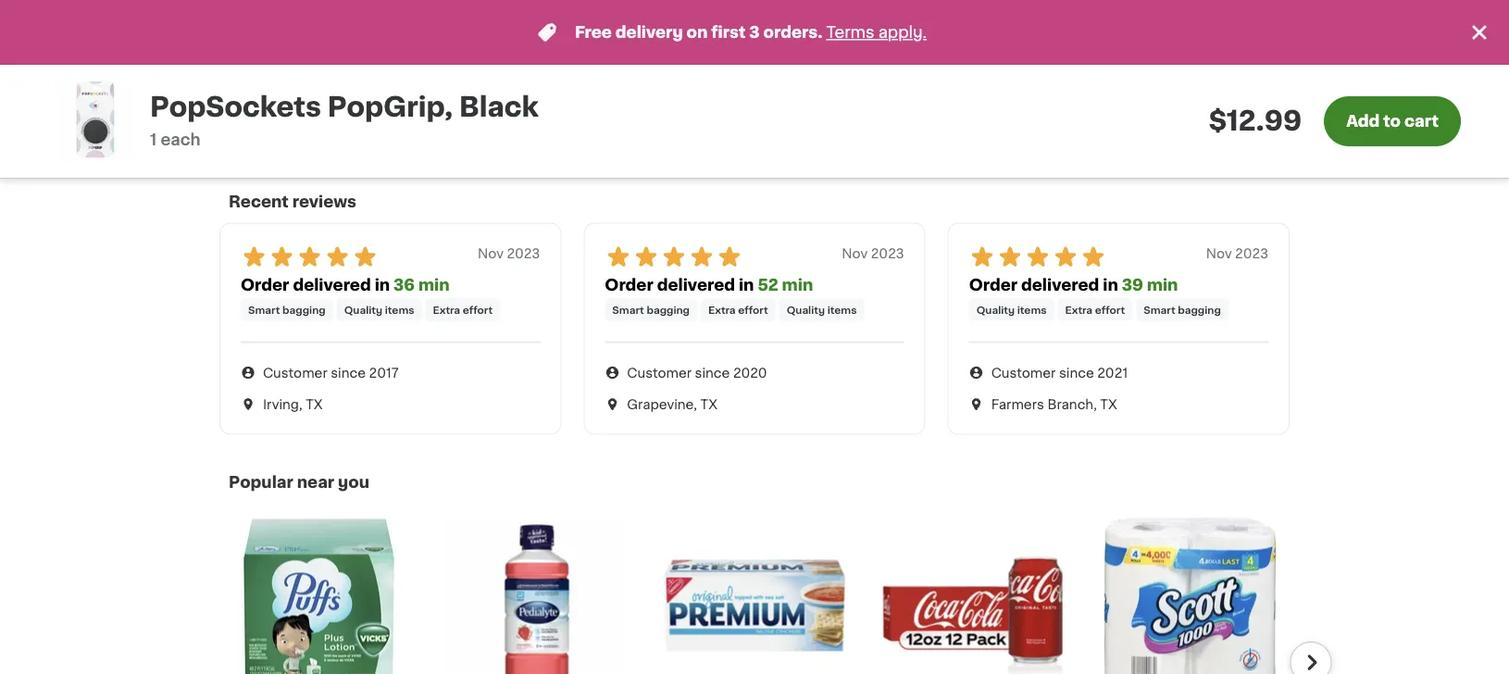 Task type: locate. For each thing, give the bounding box(es) containing it.
3 customer from the left
[[991, 366, 1056, 379]]

36
[[394, 277, 415, 292]]

since for 36 min
[[331, 366, 366, 379]]

in left 39
[[1103, 277, 1118, 292]]

2023
[[507, 247, 540, 260], [871, 247, 904, 260], [1235, 247, 1269, 260]]

delivered left 36
[[293, 277, 371, 292]]

item carousel region
[[175, 492, 1334, 674]]

tx for 36
[[306, 398, 323, 410]]

items
[[385, 304, 414, 315], [828, 304, 857, 315], [1017, 304, 1047, 315]]

2 quality items from the left
[[787, 304, 857, 315]]

1 effort from the left
[[463, 304, 493, 315]]

farmers branch, tx
[[991, 398, 1118, 410]]

irving,
[[263, 398, 302, 410]]

1 smart bagging from the left
[[248, 304, 326, 315]]

0 horizontal spatial in
[[375, 277, 390, 292]]

2 tx from the left
[[701, 398, 718, 410]]

3 tx from the left
[[1100, 398, 1118, 410]]

1 horizontal spatial delivered
[[657, 277, 735, 292]]

cart
[[1405, 113, 1439, 129]]

customer up farmers at the bottom right of page
[[991, 366, 1056, 379]]

2 horizontal spatial extra
[[1065, 304, 1093, 315]]

nov 2023
[[478, 247, 540, 260], [842, 247, 904, 260], [1206, 247, 1269, 260]]

effort for order delivered in 39 min
[[1095, 304, 1125, 315]]

min right 36
[[419, 277, 450, 292]]

orders.
[[764, 25, 823, 40]]

in
[[375, 277, 390, 292], [739, 277, 754, 292], [1103, 277, 1118, 292]]

2 order from the left
[[605, 277, 654, 292]]

0 horizontal spatial min
[[419, 277, 450, 292]]

2 min from the left
[[782, 277, 813, 292]]

extra for order delivered in 52 min
[[708, 304, 736, 315]]

customer for order delivered in 39 min
[[991, 366, 1056, 379]]

2 customer from the left
[[627, 366, 692, 379]]

extra effort
[[433, 304, 493, 315], [708, 304, 768, 315], [1065, 304, 1125, 315]]

free
[[575, 25, 612, 40]]

munchkin brica nighlight pivot mirror image
[[818, 46, 888, 116]]

1 horizontal spatial in
[[739, 277, 754, 292]]

2 horizontal spatial quality
[[977, 304, 1015, 315]]

0 horizontal spatial bagging
[[283, 304, 326, 315]]

3 quality from the left
[[977, 304, 1015, 315]]

0 horizontal spatial items
[[385, 304, 414, 315]]

since for 39 min
[[1059, 366, 1094, 379]]

smart
[[248, 304, 280, 315], [612, 304, 644, 315], [1144, 304, 1176, 315]]

tx right the irving,
[[306, 398, 323, 410]]

extra
[[433, 304, 460, 315], [708, 304, 736, 315], [1065, 304, 1093, 315]]

3 delivered from the left
[[1021, 277, 1099, 292]]

scott 1000 toilet paper, septic-safe, toilet tissue image
[[1099, 514, 1281, 674]]

smart down order delivered in 39 min on the right top of the page
[[1144, 304, 1176, 315]]

order for order delivered in 39 min
[[969, 277, 1018, 292]]

0 horizontal spatial order
[[241, 277, 289, 292]]

0 horizontal spatial quality items
[[344, 304, 414, 315]]

2 extra effort from the left
[[708, 304, 768, 315]]

delivered
[[293, 277, 371, 292], [657, 277, 735, 292], [1021, 277, 1099, 292]]

2 horizontal spatial nov
[[1206, 247, 1232, 260]]

1 since from the left
[[331, 366, 366, 379]]

1 customer from the left
[[263, 366, 328, 379]]

3 effort from the left
[[1095, 304, 1125, 315]]

bagging for order delivered in 36 min
[[283, 304, 326, 315]]

1 horizontal spatial since
[[695, 366, 730, 379]]

2 horizontal spatial tx
[[1100, 398, 1118, 410]]

2 horizontal spatial since
[[1059, 366, 1094, 379]]

branch,
[[1048, 398, 1097, 410]]

0 horizontal spatial quality
[[344, 304, 382, 315]]

order delivered in 52 min
[[605, 277, 813, 292]]

2 smart from the left
[[612, 304, 644, 315]]

to
[[1384, 113, 1401, 129]]

3 in from the left
[[1103, 277, 1118, 292]]

2 in from the left
[[739, 277, 754, 292]]

2023 for order delivered in 52 min
[[871, 247, 904, 260]]

grapevine,
[[627, 398, 697, 410]]

39
[[1122, 277, 1143, 292]]

3 nov from the left
[[1206, 247, 1232, 260]]

nov 2023 for order delivered in 36 min
[[478, 247, 540, 260]]

1 horizontal spatial order
[[605, 277, 654, 292]]

order delivered in 39 min
[[969, 277, 1178, 292]]

premium original saltine crackers image
[[663, 514, 846, 674]]

add
[[1347, 113, 1380, 129]]

0 horizontal spatial extra
[[433, 304, 460, 315]]

delivered left 39
[[1021, 277, 1099, 292]]

0 horizontal spatial smart
[[248, 304, 280, 315]]

2 items from the left
[[828, 304, 857, 315]]

min
[[419, 277, 450, 292], [782, 277, 813, 292], [1147, 277, 1178, 292]]

order
[[241, 277, 289, 292], [605, 277, 654, 292], [969, 277, 1018, 292]]

nov for order delivered in 36 min
[[478, 247, 504, 260]]

2 horizontal spatial smart
[[1144, 304, 1176, 315]]

coca-cola coke fridge pack image
[[881, 514, 1064, 674]]

0 horizontal spatial extra effort
[[433, 304, 493, 315]]

tx down customer since 2020
[[701, 398, 718, 410]]

add to cart button
[[1324, 96, 1461, 146]]

1 horizontal spatial bagging
[[647, 304, 690, 315]]

free delivery on first 3 orders. terms apply.
[[575, 25, 927, 40]]

3 2023 from the left
[[1235, 247, 1269, 260]]

2 horizontal spatial min
[[1147, 277, 1178, 292]]

quality items
[[344, 304, 414, 315], [787, 304, 857, 315], [977, 304, 1047, 315]]

1 min from the left
[[419, 277, 450, 292]]

2 horizontal spatial delivered
[[1021, 277, 1099, 292]]

1 in from the left
[[375, 277, 390, 292]]

0 horizontal spatial since
[[331, 366, 366, 379]]

3 min from the left
[[1147, 277, 1178, 292]]

1 order from the left
[[241, 277, 289, 292]]

2 effort from the left
[[738, 304, 768, 315]]

reviews
[[292, 193, 356, 209]]

2 smart bagging from the left
[[612, 304, 690, 315]]

popular
[[229, 474, 293, 490]]

since left 2020
[[695, 366, 730, 379]]

1 horizontal spatial tx
[[701, 398, 718, 410]]

1 items from the left
[[385, 304, 414, 315]]

52
[[758, 277, 778, 292]]

0 horizontal spatial effort
[[463, 304, 493, 315]]

3 extra from the left
[[1065, 304, 1093, 315]]

1 delivered from the left
[[293, 277, 371, 292]]

in for 39
[[1103, 277, 1118, 292]]

0 horizontal spatial nov
[[478, 247, 504, 260]]

2 horizontal spatial 2023
[[1235, 247, 1269, 260]]

0 horizontal spatial nov 2023
[[478, 247, 540, 260]]

customer since 2017
[[263, 366, 399, 379]]

in left 36
[[375, 277, 390, 292]]

pedialyte electrolyte solution, strawberry image
[[446, 514, 628, 674]]

2 2023 from the left
[[871, 247, 904, 260]]

in for 36
[[375, 277, 390, 292]]

2 horizontal spatial effort
[[1095, 304, 1125, 315]]

popsockets popgrip, black
[[150, 94, 539, 120]]

2 horizontal spatial items
[[1017, 304, 1047, 315]]

3 order from the left
[[969, 277, 1018, 292]]

1 horizontal spatial smart bagging
[[612, 304, 690, 315]]

1 bagging from the left
[[283, 304, 326, 315]]

smart down order delivered in 52 min
[[612, 304, 644, 315]]

3 quality items from the left
[[977, 304, 1047, 315]]

$12.99
[[1209, 108, 1302, 134]]

2 quality from the left
[[787, 304, 825, 315]]

add to cart
[[1347, 113, 1439, 129]]

extra effort for order delivered in 52 min
[[708, 304, 768, 315]]

extra effort for order delivered in 39 min
[[1065, 304, 1125, 315]]

smart down order delivered in 36 min at the left top of the page
[[248, 304, 280, 315]]

black
[[459, 94, 539, 120]]

0 horizontal spatial customer
[[263, 366, 328, 379]]

smart for order delivered in 36 min
[[248, 304, 280, 315]]

nov
[[478, 247, 504, 260], [842, 247, 868, 260], [1206, 247, 1232, 260]]

since left 2017
[[331, 366, 366, 379]]

customer
[[263, 366, 328, 379], [627, 366, 692, 379], [991, 366, 1056, 379]]

bagging
[[283, 304, 326, 315], [647, 304, 690, 315], [1178, 304, 1221, 315]]

1 horizontal spatial 2023
[[871, 247, 904, 260]]

2 horizontal spatial smart bagging
[[1144, 304, 1221, 315]]

2 horizontal spatial extra effort
[[1065, 304, 1125, 315]]

1 horizontal spatial smart
[[612, 304, 644, 315]]

smart bagging
[[248, 304, 326, 315], [612, 304, 690, 315], [1144, 304, 1221, 315]]

min for order delivered in 52 min
[[782, 277, 813, 292]]

recent
[[229, 193, 289, 209]]

2 horizontal spatial bagging
[[1178, 304, 1221, 315]]

1 horizontal spatial effort
[[738, 304, 768, 315]]

popgrip,
[[328, 94, 453, 120]]

near
[[297, 474, 334, 490]]

3 since from the left
[[1059, 366, 1094, 379]]

irving, tx
[[263, 398, 323, 410]]

customer up irving, tx
[[263, 366, 328, 379]]

since up branch,
[[1059, 366, 1094, 379]]

2 horizontal spatial quality items
[[977, 304, 1047, 315]]

1 nov 2023 from the left
[[478, 247, 540, 260]]

2 nov 2023 from the left
[[842, 247, 904, 260]]

1 horizontal spatial nov 2023
[[842, 247, 904, 260]]

2021
[[1098, 366, 1128, 379]]

1 horizontal spatial extra
[[708, 304, 736, 315]]

since
[[331, 366, 366, 379], [695, 366, 730, 379], [1059, 366, 1094, 379]]

1 horizontal spatial items
[[828, 304, 857, 315]]

1 nov from the left
[[478, 247, 504, 260]]

min right 39
[[1147, 277, 1178, 292]]

customer up grapevine,
[[627, 366, 692, 379]]

in left 52
[[739, 277, 754, 292]]

0 horizontal spatial smart bagging
[[248, 304, 326, 315]]

2 horizontal spatial in
[[1103, 277, 1118, 292]]

1 horizontal spatial nov
[[842, 247, 868, 260]]

3 smart bagging from the left
[[1144, 304, 1221, 315]]

1 tx from the left
[[306, 398, 323, 410]]

1 horizontal spatial min
[[782, 277, 813, 292]]

1 2023 from the left
[[507, 247, 540, 260]]

1 horizontal spatial quality items
[[787, 304, 857, 315]]

3 nov 2023 from the left
[[1206, 247, 1269, 260]]

delivered left 52
[[657, 277, 735, 292]]

2 horizontal spatial customer
[[991, 366, 1056, 379]]

2 bagging from the left
[[647, 304, 690, 315]]

min right 52
[[782, 277, 813, 292]]

0 horizontal spatial tx
[[306, 398, 323, 410]]

1 smart from the left
[[248, 304, 280, 315]]

1 each
[[150, 132, 201, 148]]

effort
[[463, 304, 493, 315], [738, 304, 768, 315], [1095, 304, 1125, 315]]

2 since from the left
[[695, 366, 730, 379]]

1 horizontal spatial customer
[[627, 366, 692, 379]]

2 nov from the left
[[842, 247, 868, 260]]

3 extra effort from the left
[[1065, 304, 1125, 315]]

2 delivered from the left
[[657, 277, 735, 292]]

1 horizontal spatial extra effort
[[708, 304, 768, 315]]

tx
[[306, 398, 323, 410], [701, 398, 718, 410], [1100, 398, 1118, 410]]

tx down 2021
[[1100, 398, 1118, 410]]

1 horizontal spatial quality
[[787, 304, 825, 315]]

0 horizontal spatial 2023
[[507, 247, 540, 260]]

2 horizontal spatial nov 2023
[[1206, 247, 1269, 260]]

2 extra from the left
[[708, 304, 736, 315]]

delivered for 36 min
[[293, 277, 371, 292]]

2 horizontal spatial order
[[969, 277, 1018, 292]]

0 horizontal spatial delivered
[[293, 277, 371, 292]]

quality
[[344, 304, 382, 315], [787, 304, 825, 315], [977, 304, 1015, 315]]

terms
[[826, 25, 875, 40]]



Task type: describe. For each thing, give the bounding box(es) containing it.
smart bagging for order delivered in 36 min
[[248, 304, 326, 315]]

2020
[[733, 366, 767, 379]]

customer for order delivered in 36 min
[[263, 366, 328, 379]]

since for 52 min
[[695, 366, 730, 379]]

2017
[[369, 366, 399, 379]]

terms apply. link
[[826, 25, 927, 40]]

popsockets popgrip, black image
[[56, 80, 135, 159]]

min for order delivered in 39 min
[[1147, 277, 1178, 292]]

smart bagging for order delivered in 52 min
[[612, 304, 690, 315]]

3 bagging from the left
[[1178, 304, 1221, 315]]

2023 for order delivered in 39 min
[[1235, 247, 1269, 260]]

nov for order delivered in 39 min
[[1206, 247, 1232, 260]]

popular near you
[[229, 474, 370, 490]]

min for order delivered in 36 min
[[419, 277, 450, 292]]

each
[[161, 132, 201, 148]]

extra for order delivered in 39 min
[[1065, 304, 1093, 315]]

order for order delivered in 52 min
[[605, 277, 654, 292]]

delivery
[[616, 25, 683, 40]]

nov 2023 for order delivered in 52 min
[[842, 247, 904, 260]]

grapevine, tx
[[627, 398, 718, 410]]

effort for order delivered in 52 min
[[738, 304, 768, 315]]

1 quality from the left
[[344, 304, 382, 315]]

3
[[749, 25, 760, 40]]

limited time offer region
[[0, 0, 1469, 65]]

puffs plus lotion with the scent of vick's facial tissue image
[[228, 514, 410, 674]]

popsockets
[[150, 94, 321, 120]]

1 quality items from the left
[[344, 304, 414, 315]]

tracfone wirless myflip 2 a406 non-contract cellphone - black image
[[235, 46, 306, 116]]

smart for order delivered in 52 min
[[612, 304, 644, 315]]

bagging for order delivered in 52 min
[[647, 304, 690, 315]]

1 extra effort from the left
[[433, 304, 493, 315]]

3' iphone 7 phone charging cable image
[[451, 46, 522, 116]]

cable guy xbox ikons phone & controller holder image
[[710, 46, 780, 116]]

tracfone tcl a3 prepaid smartphone - black image
[[343, 46, 414, 116]]

delivered for 39 min
[[1021, 277, 1099, 292]]

delivered for 52 min
[[657, 277, 735, 292]]

on
[[687, 25, 708, 40]]

recent reviews
[[229, 193, 356, 209]]

1 extra from the left
[[433, 304, 460, 315]]

3 items from the left
[[1017, 304, 1047, 315]]

in for 52
[[739, 277, 754, 292]]

2023 for order delivered in 36 min
[[507, 247, 540, 260]]

customer for order delivered in 52 min
[[627, 366, 692, 379]]

page 1 of 3 element
[[221, 514, 1288, 674]]

you
[[338, 474, 370, 490]]

nov for order delivered in 52 min
[[842, 247, 868, 260]]

nov 2023 for order delivered in 39 min
[[1206, 247, 1269, 260]]

first
[[712, 25, 746, 40]]

order delivered in 36 min
[[241, 277, 450, 292]]

farmers
[[991, 398, 1044, 410]]

1
[[150, 132, 157, 148]]

apply.
[[879, 25, 927, 40]]

vtech bluey ring ring phone image
[[602, 46, 672, 116]]

order for order delivered in 36 min
[[241, 277, 289, 292]]

tx for 52
[[701, 398, 718, 410]]

customer since 2020
[[627, 366, 767, 379]]

customer since 2021
[[991, 366, 1128, 379]]

3 smart from the left
[[1144, 304, 1176, 315]]



Task type: vqa. For each thing, say whether or not it's contained in the screenshot.


